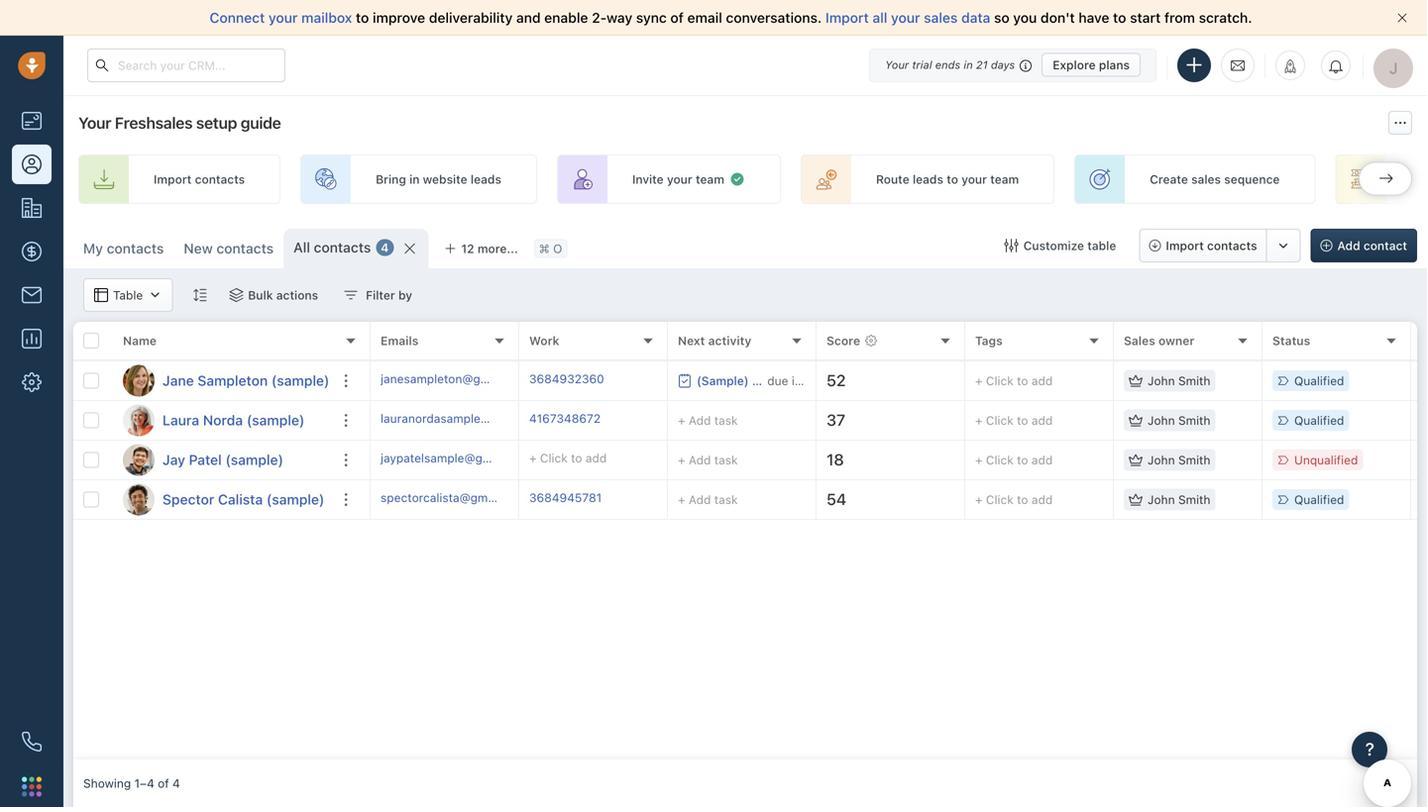 Task type: describe. For each thing, give the bounding box(es) containing it.
import contacts link
[[78, 155, 281, 204]]

sampleton
[[198, 373, 268, 389]]

janesampleton@gmail.com
[[381, 372, 531, 386]]

press space to select this row. row containing 54
[[371, 481, 1427, 520]]

all contacts link
[[293, 238, 371, 258]]

sequence
[[1224, 172, 1280, 186]]

john for 18
[[1148, 453, 1175, 467]]

(sample) for laura norda (sample)
[[247, 412, 305, 429]]

+ click to add for 52
[[975, 374, 1053, 388]]

add for 18
[[1032, 453, 1053, 467]]

freshsales
[[115, 113, 192, 132]]

qualified for 37
[[1294, 414, 1344, 428]]

my
[[83, 240, 103, 257]]

(sample) for spector calista (sample)
[[266, 492, 324, 508]]

spectorcalista@gmail.com 3684945781
[[381, 491, 602, 505]]

laura norda (sample) link
[[163, 411, 305, 431]]

contacts right new
[[216, 240, 274, 257]]

set link
[[1335, 155, 1427, 204]]

0 horizontal spatial 4
[[172, 777, 180, 791]]

12 more...
[[461, 242, 518, 256]]

4167348672
[[529, 412, 601, 426]]

contacts inside import contacts link
[[195, 172, 245, 186]]

customize table
[[1024, 239, 1116, 253]]

score
[[827, 334, 860, 348]]

3684945781
[[529, 491, 602, 505]]

explore plans link
[[1042, 53, 1141, 77]]

have
[[1079, 9, 1110, 26]]

add for 37
[[689, 414, 711, 428]]

container_wx8msf4aqz5i3rn1 image inside filter by button
[[344, 288, 358, 302]]

tags
[[975, 334, 1003, 348]]

your for your trial ends in 21 days
[[885, 58, 909, 71]]

container_wx8msf4aqz5i3rn1 image inside bulk actions button
[[229, 288, 243, 302]]

name column header
[[113, 322, 371, 362]]

smith for 52
[[1178, 374, 1211, 388]]

contacts right my
[[107, 240, 164, 257]]

your for your freshsales setup guide
[[78, 113, 111, 132]]

patel
[[189, 452, 222, 468]]

3684932360
[[529, 372, 604, 386]]

2 team from the left
[[990, 172, 1019, 186]]

route leads to your team
[[876, 172, 1019, 186]]

create
[[1150, 172, 1188, 186]]

add for 54
[[1032, 493, 1053, 507]]

import for import contacts button
[[1166, 239, 1204, 253]]

row group containing jane sampleton (sample)
[[73, 362, 371, 520]]

spector calista (sample)
[[163, 492, 324, 508]]

from
[[1164, 9, 1195, 26]]

your left mailbox
[[269, 9, 298, 26]]

jay patel (sample)
[[163, 452, 283, 468]]

john smith for 54
[[1148, 493, 1211, 507]]

contacts inside import contacts button
[[1207, 239, 1257, 253]]

click for 54
[[986, 493, 1014, 507]]

route
[[876, 172, 910, 186]]

improve
[[373, 9, 425, 26]]

all
[[293, 239, 310, 256]]

press space to select this row. row containing jane sampleton (sample)
[[73, 362, 371, 401]]

4167348672 link
[[529, 410, 601, 431]]

next activity
[[678, 334, 751, 348]]

your freshsales setup guide
[[78, 113, 281, 132]]

bring in website leads
[[376, 172, 501, 186]]

+ click to add for 54
[[975, 493, 1053, 507]]

smith for 54
[[1178, 493, 1211, 507]]

showing
[[83, 777, 131, 791]]

invite your team
[[632, 172, 724, 186]]

s image
[[123, 484, 155, 516]]

actions
[[276, 288, 318, 302]]

so
[[994, 9, 1010, 26]]

bring
[[376, 172, 406, 186]]

1 horizontal spatial import
[[826, 9, 869, 26]]

john for 37
[[1148, 414, 1175, 428]]

lauranordasample@gmail.com link
[[381, 410, 549, 431]]

customize
[[1024, 239, 1084, 253]]

smith for 37
[[1178, 414, 1211, 428]]

l image
[[123, 405, 155, 437]]

route leads to your team link
[[801, 155, 1055, 204]]

add inside button
[[1338, 239, 1360, 253]]

contacts right all
[[314, 239, 371, 256]]

you
[[1013, 9, 1037, 26]]

jay
[[163, 452, 185, 468]]

import contacts button
[[1139, 229, 1267, 263]]

container_wx8msf4aqz5i3rn1 image inside the table popup button
[[94, 288, 108, 302]]

spectorcalista@gmail.com
[[381, 491, 528, 505]]

jay patel (sample) link
[[163, 450, 283, 470]]

0 horizontal spatial of
[[158, 777, 169, 791]]

press space to select this row. row containing 52
[[371, 362, 1427, 401]]

mailbox
[[301, 9, 352, 26]]

website
[[423, 172, 467, 186]]

task for 18
[[714, 453, 738, 467]]

john for 54
[[1148, 493, 1175, 507]]

import for import contacts link
[[154, 172, 192, 186]]

o
[[553, 242, 562, 256]]

new contacts
[[184, 240, 274, 257]]

+ add task for 18
[[678, 453, 738, 467]]

setup
[[196, 113, 237, 132]]

bulk actions
[[248, 288, 318, 302]]

jane
[[163, 373, 194, 389]]

john for 52
[[1148, 374, 1175, 388]]

days
[[991, 58, 1015, 71]]

activity
[[708, 334, 751, 348]]

email image
[[1231, 57, 1245, 74]]

smith for 18
[[1178, 453, 1211, 467]]

task for 54
[[714, 493, 738, 507]]

calista
[[218, 492, 263, 508]]

add contact
[[1338, 239, 1407, 253]]

4 inside all contacts 4
[[381, 241, 389, 255]]

click for 52
[[986, 374, 1014, 388]]

import contacts for import contacts button
[[1166, 239, 1257, 253]]

conversations.
[[726, 9, 822, 26]]

name
[[123, 334, 157, 348]]

1 horizontal spatial sales
[[1191, 172, 1221, 186]]

1 team from the left
[[696, 172, 724, 186]]

trial
[[912, 58, 932, 71]]

by
[[398, 288, 412, 302]]



Task type: locate. For each thing, give the bounding box(es) containing it.
3 john from the top
[[1148, 453, 1175, 467]]

import contacts for import contacts link
[[154, 172, 245, 186]]

your left the trial at the right of the page
[[885, 58, 909, 71]]

connect
[[210, 9, 265, 26]]

smith
[[1178, 374, 1211, 388], [1178, 414, 1211, 428], [1178, 453, 1211, 467], [1178, 493, 1211, 507]]

import
[[826, 9, 869, 26], [154, 172, 192, 186], [1166, 239, 1204, 253]]

jaypatelsample@gmail.com
[[381, 451, 533, 465]]

0 horizontal spatial team
[[696, 172, 724, 186]]

0 vertical spatial in
[[964, 58, 973, 71]]

task
[[714, 414, 738, 428], [714, 453, 738, 467], [714, 493, 738, 507]]

emails
[[381, 334, 419, 348]]

2 task from the top
[[714, 453, 738, 467]]

and
[[516, 9, 541, 26]]

way
[[607, 9, 632, 26]]

0 horizontal spatial leads
[[471, 172, 501, 186]]

qualified down status
[[1294, 374, 1344, 388]]

grid
[[73, 322, 1427, 760]]

container_wx8msf4aqz5i3rn1 image inside the table popup button
[[148, 288, 162, 302]]

sales right create
[[1191, 172, 1221, 186]]

freshworks switcher image
[[22, 777, 42, 797]]

guide
[[241, 113, 281, 132]]

1 horizontal spatial in
[[964, 58, 973, 71]]

1 vertical spatial your
[[78, 113, 111, 132]]

your left freshsales
[[78, 113, 111, 132]]

1 row group from the left
[[73, 362, 371, 520]]

qualified up unqualified
[[1294, 414, 1344, 428]]

to inside route leads to your team link
[[947, 172, 958, 186]]

filter by
[[366, 288, 412, 302]]

+ add task for 54
[[678, 493, 738, 507]]

0 horizontal spatial in
[[409, 172, 420, 186]]

press space to select this row. row containing 18
[[371, 441, 1427, 481]]

email
[[687, 9, 722, 26]]

1–4
[[134, 777, 154, 791]]

container_wx8msf4aqz5i3rn1 image
[[729, 171, 745, 187], [1005, 239, 1019, 253], [148, 288, 162, 302], [344, 288, 358, 302], [1129, 414, 1143, 428], [1129, 493, 1143, 507]]

your trial ends in 21 days
[[885, 58, 1015, 71]]

⌘
[[539, 242, 550, 256]]

2 j image from the top
[[123, 445, 155, 476]]

+ click to add for 37
[[975, 414, 1053, 428]]

52
[[827, 371, 846, 390]]

phone image
[[22, 732, 42, 752]]

press space to select this row. row containing spector calista (sample)
[[73, 481, 371, 520]]

your
[[269, 9, 298, 26], [891, 9, 920, 26], [667, 172, 692, 186], [962, 172, 987, 186]]

j image left jay at left bottom
[[123, 445, 155, 476]]

spector calista (sample) link
[[163, 490, 324, 510]]

import down your freshsales setup guide
[[154, 172, 192, 186]]

press space to select this row. row containing laura norda (sample)
[[73, 401, 371, 441]]

press space to select this row. row
[[73, 362, 371, 401], [371, 362, 1427, 401], [73, 401, 371, 441], [371, 401, 1427, 441], [73, 441, 371, 481], [371, 441, 1427, 481], [73, 481, 371, 520], [371, 481, 1427, 520]]

1 j image from the top
[[123, 365, 155, 397]]

21
[[976, 58, 988, 71]]

jaypatelsample@gmail.com + click to add
[[381, 451, 607, 465]]

contacts down setup
[[195, 172, 245, 186]]

leads right route at the top of page
[[913, 172, 943, 186]]

4 john from the top
[[1148, 493, 1175, 507]]

2-
[[592, 9, 607, 26]]

2 john smith from the top
[[1148, 414, 1211, 428]]

bulk
[[248, 288, 273, 302]]

1 john smith from the top
[[1148, 374, 1211, 388]]

18
[[827, 451, 844, 469]]

2 qualified from the top
[[1294, 414, 1344, 428]]

press space to select this row. row containing jay patel (sample)
[[73, 441, 371, 481]]

4 up filter by
[[381, 241, 389, 255]]

1 horizontal spatial 4
[[381, 241, 389, 255]]

2 smith from the top
[[1178, 414, 1211, 428]]

add
[[1032, 374, 1053, 388], [1032, 414, 1053, 428], [586, 451, 607, 465], [1032, 453, 1053, 467], [1032, 493, 1053, 507]]

invite your team link
[[557, 155, 781, 204]]

3684932360 link
[[529, 371, 604, 392]]

+ click to add
[[975, 374, 1053, 388], [975, 414, 1053, 428], [975, 453, 1053, 467], [975, 493, 1053, 507]]

press space to select this row. row down jay patel (sample) link
[[73, 481, 371, 520]]

12
[[461, 242, 474, 256]]

all
[[873, 9, 887, 26]]

0 vertical spatial sales
[[924, 9, 958, 26]]

press space to select this row. row down norda
[[73, 441, 371, 481]]

press space to select this row. row up norda
[[73, 362, 371, 401]]

(sample) up spector calista (sample)
[[225, 452, 283, 468]]

1 qualified from the top
[[1294, 374, 1344, 388]]

2 + add task from the top
[[678, 453, 738, 467]]

0 horizontal spatial your
[[78, 113, 111, 132]]

1 horizontal spatial your
[[885, 58, 909, 71]]

+ click to add for 18
[[975, 453, 1053, 467]]

in right bring
[[409, 172, 420, 186]]

your right route at the top of page
[[962, 172, 987, 186]]

more...
[[478, 242, 518, 256]]

invite
[[632, 172, 664, 186]]

0 horizontal spatial import contacts
[[154, 172, 245, 186]]

1 vertical spatial of
[[158, 777, 169, 791]]

1 leads from the left
[[471, 172, 501, 186]]

norda
[[203, 412, 243, 429]]

0 vertical spatial + add task
[[678, 414, 738, 428]]

container_wx8msf4aqz5i3rn1 image
[[94, 288, 108, 302], [229, 288, 243, 302], [678, 374, 692, 388], [1129, 374, 1143, 388], [1129, 453, 1143, 467]]

laura norda (sample)
[[163, 412, 305, 429]]

row group
[[73, 362, 371, 520], [371, 362, 1427, 520]]

add for 54
[[689, 493, 711, 507]]

press space to select this row. row up 18
[[371, 401, 1427, 441]]

spector
[[163, 492, 214, 508]]

4 + click to add from the top
[[975, 493, 1053, 507]]

in
[[964, 58, 973, 71], [409, 172, 420, 186]]

+ add task for 37
[[678, 414, 738, 428]]

import contacts group
[[1139, 229, 1301, 263]]

1 vertical spatial 4
[[172, 777, 180, 791]]

2 + click to add from the top
[[975, 414, 1053, 428]]

table button
[[83, 278, 173, 312]]

filter
[[366, 288, 395, 302]]

your right all
[[891, 9, 920, 26]]

1 vertical spatial + add task
[[678, 453, 738, 467]]

janesampleton@gmail.com 3684932360
[[381, 372, 604, 386]]

bring in website leads link
[[300, 155, 537, 204]]

3 + add task from the top
[[678, 493, 738, 507]]

import contacts
[[154, 172, 245, 186], [1166, 239, 1257, 253]]

3 smith from the top
[[1178, 453, 1211, 467]]

new
[[184, 240, 213, 257]]

contacts
[[195, 172, 245, 186], [1207, 239, 1257, 253], [314, 239, 371, 256], [107, 240, 164, 257], [216, 240, 274, 257]]

1 vertical spatial import contacts
[[1166, 239, 1257, 253]]

1 vertical spatial sales
[[1191, 172, 1221, 186]]

jane sampleton (sample)
[[163, 373, 329, 389]]

john smith for 18
[[1148, 453, 1211, 467]]

press space to select this row. row down 18
[[371, 481, 1427, 520]]

import inside button
[[1166, 239, 1204, 253]]

1 horizontal spatial team
[[990, 172, 1019, 186]]

j image for jane sampleton (sample)
[[123, 365, 155, 397]]

(sample) for jay patel (sample)
[[225, 452, 283, 468]]

import down create sales sequence link
[[1166, 239, 1204, 253]]

j image for jay patel (sample)
[[123, 445, 155, 476]]

2 vertical spatial import
[[1166, 239, 1204, 253]]

1 vertical spatial task
[[714, 453, 738, 467]]

0 horizontal spatial sales
[[924, 9, 958, 26]]

3 qualified from the top
[[1294, 493, 1344, 507]]

close image
[[1397, 13, 1407, 23]]

4 right 1–4
[[172, 777, 180, 791]]

import contacts inside import contacts link
[[154, 172, 245, 186]]

qualified for 52
[[1294, 374, 1344, 388]]

jane sampleton (sample) link
[[163, 371, 329, 391]]

qualified down unqualified
[[1294, 493, 1344, 507]]

don't
[[1041, 9, 1075, 26]]

0 vertical spatial of
[[670, 9, 684, 26]]

0 horizontal spatial import
[[154, 172, 192, 186]]

filter by button
[[331, 278, 425, 312]]

laura
[[163, 412, 199, 429]]

(sample) right the calista
[[266, 492, 324, 508]]

1 horizontal spatial import contacts
[[1166, 239, 1257, 253]]

54
[[827, 490, 846, 509]]

0 vertical spatial import contacts
[[154, 172, 245, 186]]

j image
[[123, 365, 155, 397], [123, 445, 155, 476]]

qualified for 54
[[1294, 493, 1344, 507]]

import contacts down setup
[[154, 172, 245, 186]]

qualified
[[1294, 374, 1344, 388], [1294, 414, 1344, 428], [1294, 493, 1344, 507]]

data
[[961, 9, 990, 26]]

(sample) right sampleton
[[271, 373, 329, 389]]

import all your sales data link
[[826, 9, 994, 26]]

connect your mailbox to improve deliverability and enable 2-way sync of email conversations. import all your sales data so you don't have to start from scratch.
[[210, 9, 1252, 26]]

add for 18
[[689, 453, 711, 467]]

1 + add task from the top
[[678, 414, 738, 428]]

4 john smith from the top
[[1148, 493, 1211, 507]]

1 smith from the top
[[1178, 374, 1211, 388]]

2 vertical spatial task
[[714, 493, 738, 507]]

scratch.
[[1199, 9, 1252, 26]]

1 vertical spatial import
[[154, 172, 192, 186]]

create sales sequence link
[[1075, 155, 1316, 204]]

j image left jane at the left of page
[[123, 365, 155, 397]]

connect your mailbox link
[[210, 9, 356, 26]]

style_myh0__igzzd8unmi image
[[193, 288, 206, 302]]

0 vertical spatial 4
[[381, 241, 389, 255]]

container_wx8msf4aqz5i3rn1 image inside 'customize table' button
[[1005, 239, 1019, 253]]

explore
[[1053, 58, 1096, 72]]

janesampleton@gmail.com link
[[381, 371, 531, 392]]

contacts down create sales sequence
[[1207, 239, 1257, 253]]

my contacts
[[83, 240, 164, 257]]

import contacts inside import contacts button
[[1166, 239, 1257, 253]]

contact
[[1364, 239, 1407, 253]]

import left all
[[826, 9, 869, 26]]

team right invite at the left top of the page
[[696, 172, 724, 186]]

2 john from the top
[[1148, 414, 1175, 428]]

3 task from the top
[[714, 493, 738, 507]]

2 row group from the left
[[371, 362, 1427, 520]]

1 vertical spatial j image
[[123, 445, 155, 476]]

add for 37
[[1032, 414, 1053, 428]]

bulk actions button
[[216, 278, 331, 312]]

press space to select this row. row down score
[[371, 362, 1427, 401]]

1 horizontal spatial of
[[670, 9, 684, 26]]

4 smith from the top
[[1178, 493, 1211, 507]]

import contacts down create sales sequence
[[1166, 239, 1257, 253]]

2 vertical spatial qualified
[[1294, 493, 1344, 507]]

explore plans
[[1053, 58, 1130, 72]]

1 vertical spatial qualified
[[1294, 414, 1344, 428]]

of right 1–4
[[158, 777, 169, 791]]

leads
[[471, 172, 501, 186], [913, 172, 943, 186]]

set
[[1411, 172, 1427, 186]]

team up 'customize table' button
[[990, 172, 1019, 186]]

1 horizontal spatial leads
[[913, 172, 943, 186]]

2 vertical spatial + add task
[[678, 493, 738, 507]]

(sample) for jane sampleton (sample)
[[271, 373, 329, 389]]

Search your CRM... text field
[[87, 49, 285, 82]]

sales left data in the top right of the page
[[924, 9, 958, 26]]

press space to select this row. row up 54
[[371, 441, 1427, 481]]

1 task from the top
[[714, 414, 738, 428]]

2 leads from the left
[[913, 172, 943, 186]]

3 john smith from the top
[[1148, 453, 1211, 467]]

of right sync
[[670, 9, 684, 26]]

1 john from the top
[[1148, 374, 1175, 388]]

all contacts 4
[[293, 239, 389, 256]]

grid containing 52
[[73, 322, 1427, 760]]

status
[[1273, 334, 1310, 348]]

start
[[1130, 9, 1161, 26]]

0 vertical spatial task
[[714, 414, 738, 428]]

my contacts button
[[73, 229, 174, 269], [83, 240, 164, 257]]

0 vertical spatial your
[[885, 58, 909, 71]]

create sales sequence
[[1150, 172, 1280, 186]]

2 horizontal spatial import
[[1166, 239, 1204, 253]]

press space to select this row. row up jay patel (sample)
[[73, 401, 371, 441]]

next
[[678, 334, 705, 348]]

add for 52
[[1032, 374, 1053, 388]]

phone element
[[12, 723, 52, 762]]

your right invite at the left top of the page
[[667, 172, 692, 186]]

leads right the website
[[471, 172, 501, 186]]

john smith for 52
[[1148, 374, 1211, 388]]

⌘ o
[[539, 242, 562, 256]]

4
[[381, 241, 389, 255], [172, 777, 180, 791]]

unqualified
[[1294, 453, 1358, 467]]

0 vertical spatial j image
[[123, 365, 155, 397]]

container_wx8msf4aqz5i3rn1 image inside invite your team link
[[729, 171, 745, 187]]

your
[[885, 58, 909, 71], [78, 113, 111, 132]]

click for 18
[[986, 453, 1014, 467]]

in left 21 on the top of the page
[[964, 58, 973, 71]]

deliverability
[[429, 9, 513, 26]]

john smith for 37
[[1148, 414, 1211, 428]]

row group containing 52
[[371, 362, 1427, 520]]

(sample) down jane sampleton (sample) link
[[247, 412, 305, 429]]

0 vertical spatial import
[[826, 9, 869, 26]]

3 + click to add from the top
[[975, 453, 1053, 467]]

press space to select this row. row containing 37
[[371, 401, 1427, 441]]

showing 1–4 of 4
[[83, 777, 180, 791]]

1 vertical spatial in
[[409, 172, 420, 186]]

click for 37
[[986, 414, 1014, 428]]

0 vertical spatial qualified
[[1294, 374, 1344, 388]]

sales
[[924, 9, 958, 26], [1191, 172, 1221, 186]]

1 + click to add from the top
[[975, 374, 1053, 388]]

task for 37
[[714, 414, 738, 428]]

jaypatelsample@gmail.com link
[[381, 450, 533, 471]]

name row
[[73, 322, 371, 362]]



Task type: vqa. For each thing, say whether or not it's contained in the screenshot.
"POWER"
no



